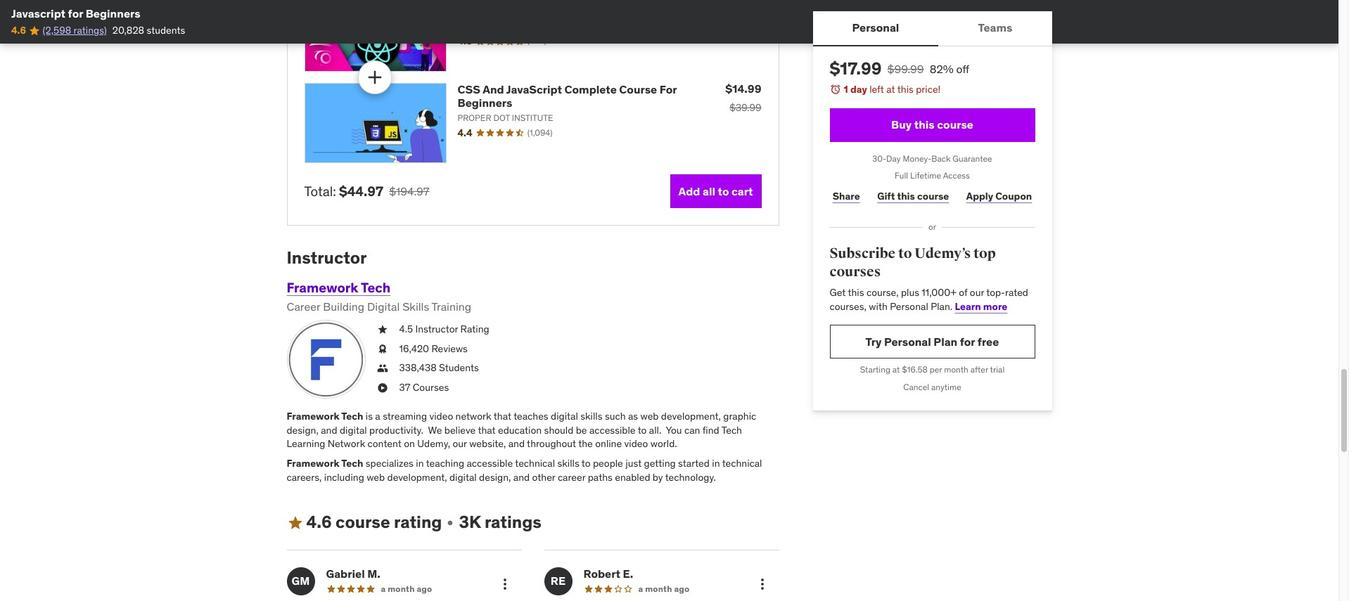 Task type: locate. For each thing, give the bounding box(es) containing it.
personal up $17.99 at the top
[[852, 21, 899, 35]]

1 horizontal spatial web
[[641, 410, 659, 423]]

online
[[595, 438, 622, 451]]

in down udemy,
[[416, 457, 424, 470]]

our inside get this course, plus 11,000+ of our top-rated courses, with personal plan.
[[970, 287, 984, 299]]

1
[[844, 83, 848, 96]]

design, up learning
[[287, 424, 319, 437]]

1 framework tech from the top
[[287, 410, 363, 423]]

0 horizontal spatial 4.6
[[11, 24, 26, 37]]

skills up be
[[581, 410, 603, 423]]

0 vertical spatial that
[[494, 410, 511, 423]]

0 horizontal spatial our
[[453, 438, 467, 451]]

video
[[429, 410, 453, 423], [624, 438, 648, 451]]

1 horizontal spatial instructor
[[415, 323, 458, 336]]

gift this course
[[877, 190, 949, 202]]

that up website,
[[478, 424, 496, 437]]

xsmall image down xsmall image
[[377, 362, 388, 376]]

2 vertical spatial personal
[[884, 335, 931, 349]]

1 vertical spatial and
[[508, 438, 525, 451]]

framework tech up learning
[[287, 410, 363, 423]]

this right buy
[[914, 117, 935, 132]]

our inside is a streaming video network that teaches digital skills such as web development, graphic design, and digital productivity.  we believe that education should be accessible to all.  you can find tech learning network content on udemy, our website, and throughout the online video world.
[[453, 438, 467, 451]]

careers,
[[287, 471, 322, 484]]

of
[[959, 287, 968, 299]]

tech down graphic
[[722, 424, 742, 437]]

beginners inside css and javascript complete course for beginners proper dot institute
[[458, 96, 512, 110]]

at inside starting at $16.58 per month after trial cancel anytime
[[893, 365, 900, 375]]

1 vertical spatial framework tech
[[287, 457, 363, 470]]

3 framework from the top
[[287, 457, 340, 470]]

all
[[703, 184, 715, 198]]

course for gift this course
[[917, 190, 949, 202]]

gabriel m.
[[326, 567, 381, 581]]

month
[[944, 365, 969, 375], [388, 584, 415, 595], [645, 584, 672, 595]]

82%
[[930, 62, 954, 76]]

beginners up proper
[[458, 96, 512, 110]]

0 vertical spatial personal
[[852, 21, 899, 35]]

graphic
[[723, 410, 756, 423]]

0 horizontal spatial technical
[[515, 457, 555, 470]]

and down "education"
[[508, 438, 525, 451]]

video up just
[[624, 438, 648, 451]]

courses,
[[830, 300, 867, 313]]

anytime
[[931, 382, 962, 393]]

a month ago
[[381, 584, 432, 595], [638, 584, 690, 595]]

a for gm
[[381, 584, 386, 595]]

0 vertical spatial video
[[429, 410, 453, 423]]

framework inside framework tech career building digital skills training
[[287, 279, 358, 296]]

a month ago for robert e.
[[638, 584, 690, 595]]

4.6 right medium image
[[306, 512, 332, 533]]

day
[[851, 83, 867, 96]]

full
[[895, 171, 908, 181]]

1 horizontal spatial month
[[645, 584, 672, 595]]

1 vertical spatial for
[[960, 335, 975, 349]]

to inside specializes in teaching accessible technical skills to people just getting started in technical careers, including web development, digital design, and other career paths enabled by technology.
[[582, 457, 591, 470]]

4.6 for 4.6 course rating
[[306, 512, 332, 533]]

0 vertical spatial framework tech
[[287, 410, 363, 423]]

1 horizontal spatial accessible
[[589, 424, 636, 437]]

to down as
[[638, 424, 647, 437]]

framework up careers,
[[287, 457, 340, 470]]

1 vertical spatial that
[[478, 424, 496, 437]]

framework
[[287, 279, 358, 296], [287, 410, 340, 423], [287, 457, 340, 470]]

for
[[660, 82, 677, 96]]

0 vertical spatial 4.6
[[11, 24, 26, 37]]

including
[[324, 471, 364, 484]]

technology.
[[665, 471, 716, 484]]

total:
[[304, 183, 336, 200]]

338,438
[[399, 362, 437, 375]]

ago
[[417, 584, 432, 595], [674, 584, 690, 595]]

development, inside specializes in teaching accessible technical skills to people just getting started in technical careers, including web development, digital design, and other career paths enabled by technology.
[[387, 471, 447, 484]]

0 vertical spatial our
[[970, 287, 984, 299]]

$99.99
[[888, 62, 924, 76]]

2 horizontal spatial month
[[944, 365, 969, 375]]

tech
[[361, 279, 391, 296], [341, 410, 363, 423], [722, 424, 742, 437], [341, 457, 363, 470]]

building
[[323, 300, 365, 314]]

0 horizontal spatial a
[[375, 410, 380, 423]]

1 vertical spatial at
[[893, 365, 900, 375]]

1 horizontal spatial in
[[712, 457, 720, 470]]

0 horizontal spatial a month ago
[[381, 584, 432, 595]]

framework tech image
[[287, 320, 365, 399]]

our right of
[[970, 287, 984, 299]]

xsmall image for 338,438 students
[[377, 362, 388, 376]]

0 vertical spatial web
[[641, 410, 659, 423]]

3k ratings
[[459, 512, 542, 533]]

personal up the $16.58
[[884, 335, 931, 349]]

technical up the other
[[515, 457, 555, 470]]

1 horizontal spatial skills
[[581, 410, 603, 423]]

that up "education"
[[494, 410, 511, 423]]

1 horizontal spatial a
[[381, 584, 386, 595]]

this inside get this course, plus 11,000+ of our top-rated courses, with personal plan.
[[848, 287, 864, 299]]

4.3
[[458, 35, 472, 47]]

1 vertical spatial 4.6
[[306, 512, 332, 533]]

xsmall image up xsmall image
[[377, 323, 388, 337]]

accessible down website,
[[467, 457, 513, 470]]

1 horizontal spatial digital
[[450, 471, 477, 484]]

1 in from the left
[[416, 457, 424, 470]]

1 vertical spatial our
[[453, 438, 467, 451]]

framework for is a streaming video network that teaches digital skills such as web development, graphic design, and digital productivity.  we believe that education should be accessible to all.  you can find tech learning network content on udemy, our website, and throughout the online video world.
[[287, 410, 340, 423]]

add
[[679, 184, 700, 198]]

technical
[[515, 457, 555, 470], [722, 457, 762, 470]]

course down lifetime
[[917, 190, 949, 202]]

0 vertical spatial development,
[[661, 410, 721, 423]]

to left udemy's
[[898, 245, 912, 262]]

this up courses,
[[848, 287, 864, 299]]

2 in from the left
[[712, 457, 720, 470]]

try
[[866, 335, 882, 349]]

technical down graphic
[[722, 457, 762, 470]]

our down the believe
[[453, 438, 467, 451]]

1094 reviews element
[[527, 127, 553, 139]]

1 vertical spatial personal
[[890, 300, 928, 313]]

web down specializes
[[367, 471, 385, 484]]

course
[[619, 82, 657, 96]]

web
[[641, 410, 659, 423], [367, 471, 385, 484]]

tech up digital
[[361, 279, 391, 296]]

at
[[887, 83, 895, 96], [893, 365, 900, 375]]

1 vertical spatial framework
[[287, 410, 340, 423]]

1 horizontal spatial 4.6
[[306, 512, 332, 533]]

1 vertical spatial development,
[[387, 471, 447, 484]]

dot
[[493, 113, 510, 123]]

web right as
[[641, 410, 659, 423]]

to down the
[[582, 457, 591, 470]]

this right gift
[[897, 190, 915, 202]]

2 vertical spatial course
[[336, 512, 390, 533]]

at right left at top right
[[887, 83, 895, 96]]

1 vertical spatial course
[[917, 190, 949, 202]]

0 horizontal spatial web
[[367, 471, 385, 484]]

1 vertical spatial design,
[[479, 471, 511, 484]]

month inside starting at $16.58 per month after trial cancel anytime
[[944, 365, 969, 375]]

buy
[[891, 117, 912, 132]]

30-day money-back guarantee full lifetime access
[[873, 153, 992, 181]]

this inside button
[[914, 117, 935, 132]]

you
[[666, 424, 682, 437]]

in
[[416, 457, 424, 470], [712, 457, 720, 470]]

2 vertical spatial and
[[513, 471, 530, 484]]

gift this course link
[[874, 182, 952, 210]]

to right all
[[718, 184, 729, 198]]

starting at $16.58 per month after trial cancel anytime
[[860, 365, 1005, 393]]

xsmall image for 37 courses
[[377, 381, 388, 395]]

instructor up 16,420 reviews
[[415, 323, 458, 336]]

institute
[[512, 113, 553, 123]]

to
[[718, 184, 729, 198], [898, 245, 912, 262], [638, 424, 647, 437], [582, 457, 591, 470]]

framework up learning
[[287, 410, 340, 423]]

1 ago from the left
[[417, 584, 432, 595]]

at left the $16.58
[[893, 365, 900, 375]]

xsmall image left "37"
[[377, 381, 388, 395]]

plus
[[901, 287, 920, 299]]

$194.97
[[389, 185, 430, 199]]

reviews
[[432, 343, 468, 355]]

apply coupon button
[[963, 182, 1035, 210]]

guarantee
[[953, 153, 992, 164]]

digital up the network
[[340, 424, 367, 437]]

alarm image
[[830, 84, 841, 95]]

ago for m.
[[417, 584, 432, 595]]

0 vertical spatial digital
[[551, 410, 578, 423]]

additional actions for review by gabriel m. image
[[496, 576, 513, 593]]

2 framework from the top
[[287, 410, 340, 423]]

ratings)
[[74, 24, 107, 37]]

such
[[605, 410, 626, 423]]

2 vertical spatial digital
[[450, 471, 477, 484]]

$16.58
[[902, 365, 928, 375]]

0 horizontal spatial month
[[388, 584, 415, 595]]

4.6 down javascript
[[11, 24, 26, 37]]

0 horizontal spatial design,
[[287, 424, 319, 437]]

1 horizontal spatial for
[[960, 335, 975, 349]]

0 vertical spatial skills
[[581, 410, 603, 423]]

course inside button
[[937, 117, 974, 132]]

complete
[[565, 82, 617, 96]]

and up the network
[[321, 424, 337, 437]]

2 ago from the left
[[674, 584, 690, 595]]

37
[[399, 381, 410, 394]]

1 vertical spatial beginners
[[458, 96, 512, 110]]

get
[[830, 287, 846, 299]]

1 vertical spatial web
[[367, 471, 385, 484]]

0 horizontal spatial ago
[[417, 584, 432, 595]]

this for get
[[848, 287, 864, 299]]

1 horizontal spatial ago
[[674, 584, 690, 595]]

development, down specializes
[[387, 471, 447, 484]]

video up we
[[429, 410, 453, 423]]

0 vertical spatial design,
[[287, 424, 319, 437]]

course down including
[[336, 512, 390, 533]]

course up 'back'
[[937, 117, 974, 132]]

accessible inside specializes in teaching accessible technical skills to people just getting started in technical careers, including web development, digital design, and other career paths enabled by technology.
[[467, 457, 513, 470]]

a for re
[[638, 584, 643, 595]]

enabled
[[615, 471, 650, 484]]

by
[[653, 471, 663, 484]]

udemy's
[[915, 245, 971, 262]]

skills up career
[[557, 457, 580, 470]]

0 vertical spatial course
[[937, 117, 974, 132]]

1 framework from the top
[[287, 279, 358, 296]]

learn more
[[955, 300, 1008, 313]]

development, inside is a streaming video network that teaches digital skills such as web development, graphic design, and digital productivity.  we believe that education should be accessible to all.  you can find tech learning network content on udemy, our website, and throughout the online video world.
[[661, 410, 721, 423]]

0 horizontal spatial accessible
[[467, 457, 513, 470]]

2 framework tech from the top
[[287, 457, 363, 470]]

personal down plus at the right
[[890, 300, 928, 313]]

0 vertical spatial for
[[68, 6, 83, 20]]

framework up career
[[287, 279, 358, 296]]

tech left is
[[341, 410, 363, 423]]

website,
[[469, 438, 506, 451]]

for up (2,598 ratings)
[[68, 6, 83, 20]]

development, up can
[[661, 410, 721, 423]]

beginners up 20,828
[[86, 6, 140, 20]]

accessible down such
[[589, 424, 636, 437]]

1 horizontal spatial our
[[970, 287, 984, 299]]

1 horizontal spatial beginners
[[458, 96, 512, 110]]

for
[[68, 6, 83, 20], [960, 335, 975, 349]]

1 vertical spatial accessible
[[467, 457, 513, 470]]

a month ago for gabriel m.
[[381, 584, 432, 595]]

digital down "teaching"
[[450, 471, 477, 484]]

1 vertical spatial digital
[[340, 424, 367, 437]]

and left the other
[[513, 471, 530, 484]]

1 horizontal spatial development,
[[661, 410, 721, 423]]

1 horizontal spatial a month ago
[[638, 584, 690, 595]]

access
[[943, 171, 970, 181]]

2 vertical spatial framework
[[287, 457, 340, 470]]

tab list containing personal
[[813, 11, 1052, 46]]

0 vertical spatial accessible
[[589, 424, 636, 437]]

digital up should
[[551, 410, 578, 423]]

buy this course button
[[830, 108, 1035, 142]]

other
[[532, 471, 555, 484]]

0 horizontal spatial development,
[[387, 471, 447, 484]]

0 vertical spatial beginners
[[86, 6, 140, 20]]

2 horizontal spatial a
[[638, 584, 643, 595]]

1 horizontal spatial technical
[[722, 457, 762, 470]]

learn more link
[[955, 300, 1008, 313]]

find
[[703, 424, 720, 437]]

proper
[[458, 113, 491, 123]]

2 a month ago from the left
[[638, 584, 690, 595]]

0 vertical spatial and
[[321, 424, 337, 437]]

personal
[[852, 21, 899, 35], [890, 300, 928, 313], [884, 335, 931, 349]]

0 vertical spatial framework
[[287, 279, 358, 296]]

1 vertical spatial skills
[[557, 457, 580, 470]]

instructor up framework tech link
[[287, 247, 367, 269]]

day
[[887, 153, 901, 164]]

this for buy
[[914, 117, 935, 132]]

framework tech up including
[[287, 457, 363, 470]]

with
[[869, 300, 888, 313]]

1 horizontal spatial video
[[624, 438, 648, 451]]

1 horizontal spatial design,
[[479, 471, 511, 484]]

design, down website,
[[479, 471, 511, 484]]

world.
[[651, 438, 677, 451]]

0 horizontal spatial instructor
[[287, 247, 367, 269]]

digital
[[551, 410, 578, 423], [340, 424, 367, 437], [450, 471, 477, 484]]

in right started
[[712, 457, 720, 470]]

courses
[[413, 381, 449, 394]]

0 horizontal spatial in
[[416, 457, 424, 470]]

0 horizontal spatial skills
[[557, 457, 580, 470]]

tab list
[[813, 11, 1052, 46]]

starting
[[860, 365, 891, 375]]

4.6 course rating
[[306, 512, 442, 533]]

design, inside specializes in teaching accessible technical skills to people just getting started in technical careers, including web development, digital design, and other career paths enabled by technology.
[[479, 471, 511, 484]]

1 a month ago from the left
[[381, 584, 432, 595]]

30-
[[873, 153, 887, 164]]

0 horizontal spatial video
[[429, 410, 453, 423]]

education
[[498, 424, 542, 437]]

for left free
[[960, 335, 975, 349]]

buy this course
[[891, 117, 974, 132]]

xsmall image left 3k
[[445, 518, 456, 529]]

0 horizontal spatial for
[[68, 6, 83, 20]]

off
[[956, 62, 970, 76]]

xsmall image
[[377, 323, 388, 337], [377, 362, 388, 376], [377, 381, 388, 395], [445, 518, 456, 529]]



Task type: describe. For each thing, give the bounding box(es) containing it.
back
[[932, 153, 951, 164]]

framework for specializes in teaching accessible technical skills to people just getting started in technical careers, including web development, digital design, and other career paths enabled by technology.
[[287, 457, 340, 470]]

1 vertical spatial instructor
[[415, 323, 458, 336]]

to inside is a streaming video network that teaches digital skills such as web development, graphic design, and digital productivity.  we believe that education should be accessible to all.  you can find tech learning network content on udemy, our website, and throughout the online video world.
[[638, 424, 647, 437]]

apply coupon
[[966, 190, 1032, 202]]

digital inside specializes in teaching accessible technical skills to people just getting started in technical careers, including web development, digital design, and other career paths enabled by technology.
[[450, 471, 477, 484]]

css
[[458, 82, 480, 96]]

gabriel
[[326, 567, 365, 581]]

4.4
[[458, 127, 473, 139]]

$14.99
[[726, 81, 762, 96]]

web inside specializes in teaching accessible technical skills to people just getting started in technical careers, including web development, digital design, and other career paths enabled by technology.
[[367, 471, 385, 484]]

ago for e.
[[674, 584, 690, 595]]

16,420
[[399, 343, 429, 355]]

left
[[870, 83, 884, 96]]

course for buy this course
[[937, 117, 974, 132]]

specializes
[[366, 457, 414, 470]]

personal inside get this course, plus 11,000+ of our top-rated courses, with personal plan.
[[890, 300, 928, 313]]

1 day left at this price!
[[844, 83, 941, 96]]

(252)
[[527, 36, 547, 46]]

share
[[833, 190, 860, 202]]

0 horizontal spatial beginners
[[86, 6, 140, 20]]

(2,598
[[43, 24, 71, 37]]

e.
[[623, 567, 633, 581]]

throughout
[[527, 438, 576, 451]]

gift
[[877, 190, 895, 202]]

people
[[593, 457, 623, 470]]

and
[[483, 82, 504, 96]]

tech inside framework tech career building digital skills training
[[361, 279, 391, 296]]

rated
[[1005, 287, 1029, 299]]

students
[[439, 362, 479, 375]]

top
[[974, 245, 996, 262]]

learning
[[287, 438, 325, 451]]

javascript
[[11, 6, 65, 20]]

tech inside is a streaming video network that teaches digital skills such as web development, graphic design, and digital productivity.  we believe that education should be accessible to all.  you can find tech learning network content on udemy, our website, and throughout the online video world.
[[722, 424, 742, 437]]

should
[[544, 424, 574, 437]]

design, inside is a streaming video network that teaches digital skills such as web development, graphic design, and digital productivity.  we believe that education should be accessible to all.  you can find tech learning network content on udemy, our website, and throughout the online video world.
[[287, 424, 319, 437]]

specializes in teaching accessible technical skills to people just getting started in technical careers, including web development, digital design, and other career paths enabled by technology.
[[287, 457, 762, 484]]

just
[[626, 457, 642, 470]]

cancel
[[903, 382, 929, 393]]

2 technical from the left
[[722, 457, 762, 470]]

to inside the subscribe to udemy's top courses
[[898, 245, 912, 262]]

338,438 students
[[399, 362, 479, 375]]

tech up including
[[341, 457, 363, 470]]

the
[[578, 438, 593, 451]]

javascript
[[506, 82, 562, 96]]

digital
[[367, 300, 400, 314]]

0 horizontal spatial digital
[[340, 424, 367, 437]]

37 courses
[[399, 381, 449, 394]]

11,000+
[[922, 287, 957, 299]]

skills
[[403, 300, 429, 314]]

xsmall image
[[377, 343, 388, 356]]

as
[[628, 410, 638, 423]]

courses
[[830, 263, 881, 280]]

1 vertical spatial video
[[624, 438, 648, 451]]

accessible inside is a streaming video network that teaches digital skills such as web development, graphic design, and digital productivity.  we believe that education should be accessible to all.  you can find tech learning network content on udemy, our website, and throughout the online video world.
[[589, 424, 636, 437]]

web inside is a streaming video network that teaches digital skills such as web development, graphic design, and digital productivity.  we believe that education should be accessible to all.  you can find tech learning network content on udemy, our website, and throughout the online video world.
[[641, 410, 659, 423]]

personal button
[[813, 11, 939, 45]]

cart
[[732, 184, 753, 198]]

framework tech for including
[[287, 457, 363, 470]]

personal inside button
[[852, 21, 899, 35]]

medium image
[[287, 515, 304, 532]]

teams
[[978, 21, 1013, 35]]

money-
[[903, 153, 932, 164]]

per
[[930, 365, 942, 375]]

career
[[287, 300, 320, 314]]

get this course, plus 11,000+ of our top-rated courses, with personal plan.
[[830, 287, 1029, 313]]

this down $99.99
[[898, 83, 914, 96]]

2 horizontal spatial digital
[[551, 410, 578, 423]]

month for robert e.
[[645, 584, 672, 595]]

teaches
[[514, 410, 549, 423]]

total: $44.97 $194.97
[[304, 183, 430, 200]]

a inside is a streaming video network that teaches digital skills such as web development, graphic design, and digital productivity.  we believe that education should be accessible to all.  you can find tech learning network content on udemy, our website, and throughout the online video world.
[[375, 410, 380, 423]]

paths
[[588, 471, 613, 484]]

content
[[368, 438, 402, 451]]

students
[[147, 24, 185, 37]]

0 vertical spatial instructor
[[287, 247, 367, 269]]

1 technical from the left
[[515, 457, 555, 470]]

learn
[[955, 300, 981, 313]]

on
[[404, 438, 415, 451]]

price!
[[916, 83, 941, 96]]

robert e.
[[584, 567, 633, 581]]

coupon
[[996, 190, 1032, 202]]

plan
[[934, 335, 958, 349]]

subscribe
[[830, 245, 896, 262]]

0 vertical spatial at
[[887, 83, 895, 96]]

re
[[551, 574, 566, 588]]

started
[[678, 457, 710, 470]]

4.5 instructor rating
[[399, 323, 489, 336]]

20,828 students
[[112, 24, 185, 37]]

plan.
[[931, 300, 953, 313]]

xsmall image for 4.5 instructor rating
[[377, 323, 388, 337]]

framework tech for design,
[[287, 410, 363, 423]]

(1,094)
[[527, 127, 553, 138]]

4.6 for 4.6
[[11, 24, 26, 37]]

we
[[428, 424, 442, 437]]

skills inside specializes in teaching accessible technical skills to people just getting started in technical careers, including web development, digital design, and other career paths enabled by technology.
[[557, 457, 580, 470]]

share button
[[830, 182, 863, 210]]

course,
[[867, 287, 899, 299]]

is a streaming video network that teaches digital skills such as web development, graphic design, and digital productivity.  we believe that education should be accessible to all.  you can find tech learning network content on udemy, our website, and throughout the online video world.
[[287, 410, 756, 451]]

to inside "button"
[[718, 184, 729, 198]]

network
[[456, 410, 492, 423]]

be
[[576, 424, 587, 437]]

month for gabriel m.
[[388, 584, 415, 595]]

or
[[929, 222, 936, 232]]

16,420 reviews
[[399, 343, 468, 355]]

ratings
[[485, 512, 542, 533]]

and inside specializes in teaching accessible technical skills to people just getting started in technical careers, including web development, digital design, and other career paths enabled by technology.
[[513, 471, 530, 484]]

skills inside is a streaming video network that teaches digital skills such as web development, graphic design, and digital productivity.  we believe that education should be accessible to all.  you can find tech learning network content on udemy, our website, and throughout the online video world.
[[581, 410, 603, 423]]

getting
[[644, 457, 676, 470]]

udemy,
[[417, 438, 450, 451]]

252 reviews element
[[527, 36, 547, 47]]

additional actions for review by robert e. image
[[754, 576, 771, 593]]

this for gift
[[897, 190, 915, 202]]

teaching
[[426, 457, 464, 470]]



Task type: vqa. For each thing, say whether or not it's contained in the screenshot.
process
no



